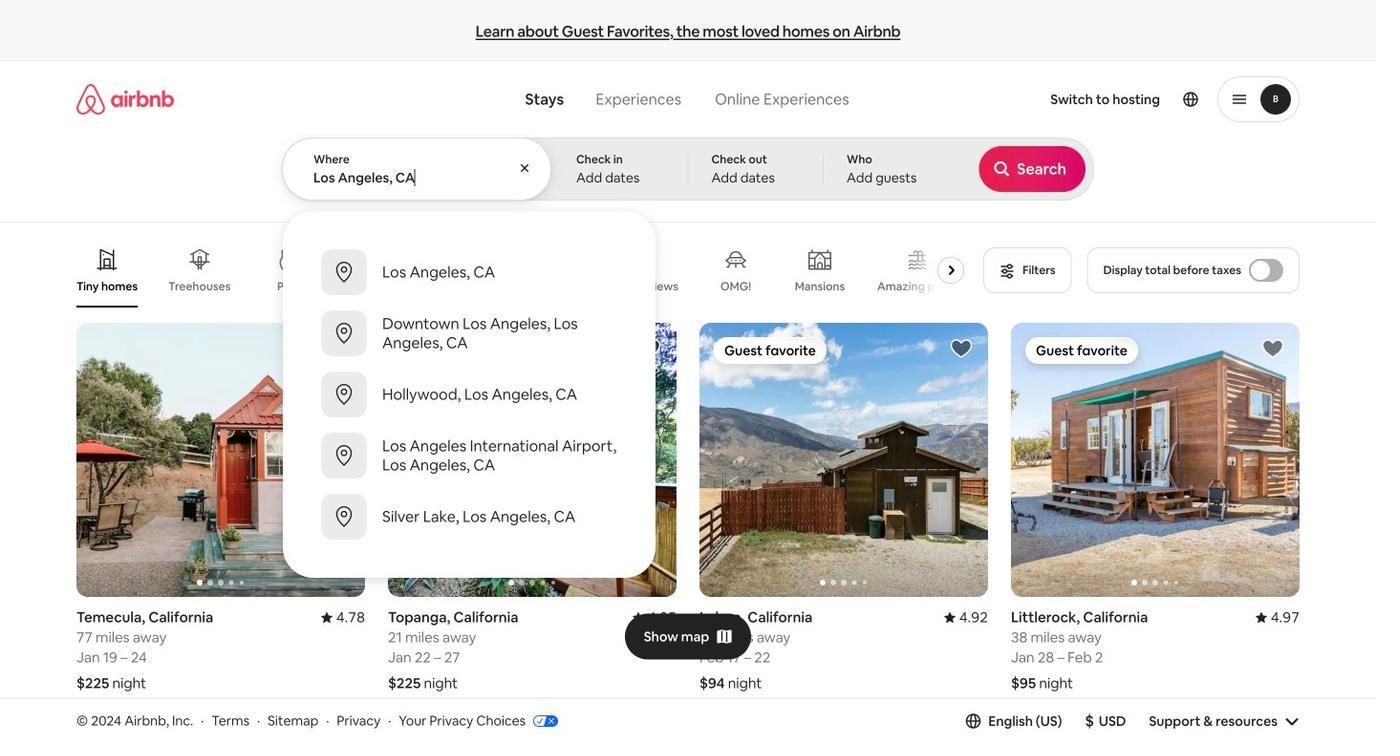 Task type: vqa. For each thing, say whether or not it's contained in the screenshot.
the "Add to wishlist: North Fork, California" icon
no



Task type: describe. For each thing, give the bounding box(es) containing it.
4.97 out of 5 average rating image
[[1256, 609, 1300, 627]]

add to wishlist: littlerock, california image
[[1262, 337, 1285, 360]]

3 option from the top
[[283, 364, 656, 425]]

4.95 out of 5 average rating image
[[632, 609, 677, 627]]

search suggestions list box
[[283, 227, 656, 563]]

2 option from the top
[[283, 303, 656, 364]]



Task type: locate. For each thing, give the bounding box(es) containing it.
None search field
[[282, 61, 1094, 578]]

add to wishlist: lebec, california image
[[950, 337, 973, 360]]

option
[[283, 242, 656, 303], [283, 303, 656, 364], [283, 364, 656, 425], [283, 425, 656, 486], [283, 486, 656, 548]]

Search destinations search field
[[313, 169, 522, 186]]

add to wishlist: temecula, california image
[[327, 337, 350, 360]]

5 option from the top
[[283, 486, 656, 548]]

add to wishlist: topanga, california image
[[638, 337, 661, 360]]

4.78 out of 5 average rating image
[[321, 609, 365, 627]]

4.92 out of 5 average rating image
[[944, 609, 988, 627]]

group
[[76, 233, 972, 308], [76, 323, 365, 597], [388, 323, 677, 597], [700, 323, 988, 597], [1011, 323, 1300, 597], [76, 731, 365, 745], [388, 731, 677, 745], [700, 731, 988, 745], [1011, 731, 1300, 745]]

what can we help you find? tab list
[[510, 78, 698, 120]]

profile element
[[879, 61, 1300, 138]]

tab panel
[[282, 138, 1094, 578]]

4 option from the top
[[283, 425, 656, 486]]

1 option from the top
[[283, 242, 656, 303]]



